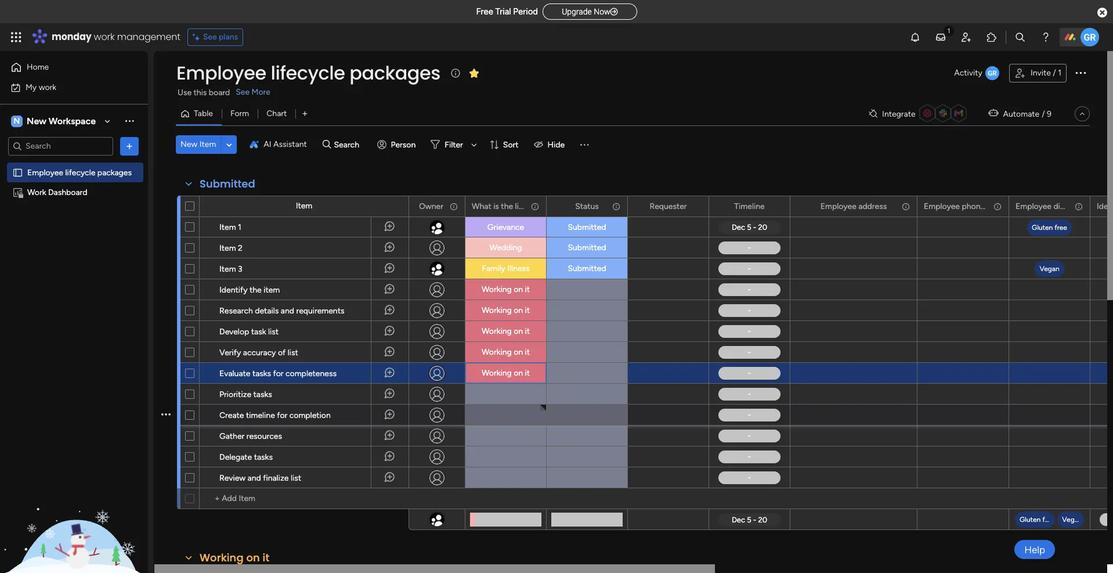 Task type: describe. For each thing, give the bounding box(es) containing it.
finalize
[[263, 473, 289, 483]]

research
[[219, 306, 253, 316]]

illness
[[508, 264, 530, 273]]

working inside field
[[200, 550, 244, 565]]

help
[[1025, 544, 1046, 555]]

1 vertical spatial gluten
[[1020, 515, 1041, 523]]

timeline
[[246, 410, 275, 420]]

1 horizontal spatial packages
[[350, 60, 441, 86]]

now
[[594, 7, 611, 16]]

upgrade now link
[[543, 3, 637, 20]]

table button
[[176, 105, 222, 123]]

options image for employee address
[[901, 197, 909, 216]]

automate / 9
[[1004, 109, 1052, 119]]

of
[[278, 348, 286, 358]]

0 vertical spatial gluten free
[[1032, 224, 1068, 232]]

what
[[472, 201, 492, 211]]

form
[[230, 109, 249, 118]]

owner
[[419, 201, 444, 211]]

Employee phone number field
[[921, 200, 1015, 213]]

status
[[576, 201, 599, 211]]

use
[[178, 88, 192, 98]]

chart
[[267, 109, 287, 118]]

2
[[238, 243, 243, 253]]

list box containing employee lifecycle packages
[[0, 160, 148, 359]]

see plans button
[[187, 28, 243, 46]]

prioritize
[[219, 390, 252, 399]]

ai assistant button
[[245, 135, 312, 154]]

invite / 1
[[1031, 68, 1062, 78]]

packages inside "list box"
[[97, 168, 132, 177]]

details
[[255, 306, 279, 316]]

trial
[[496, 6, 511, 17]]

ai logo image
[[250, 140, 259, 149]]

my
[[26, 82, 37, 92]]

for for timeline
[[277, 410, 288, 420]]

0 vertical spatial free
[[1055, 224, 1068, 232]]

1 vertical spatial free
[[1043, 515, 1055, 523]]

0 horizontal spatial the
[[250, 285, 262, 295]]

1 vertical spatial vegan
[[1063, 515, 1083, 523]]

n
[[14, 116, 20, 126]]

upgrade
[[562, 7, 592, 16]]

item for item 2
[[219, 243, 236, 253]]

person
[[391, 140, 416, 150]]

9
[[1047, 109, 1052, 119]]

new for new item
[[181, 139, 198, 149]]

create timeline for completion
[[219, 410, 331, 420]]

collapse board header image
[[1078, 109, 1087, 118]]

period
[[513, 6, 538, 17]]

is
[[494, 201, 499, 211]]

dashboard
[[48, 187, 87, 197]]

What is the life event? field
[[469, 200, 553, 213]]

plans
[[219, 32, 238, 42]]

0 vertical spatial gluten
[[1032, 224, 1053, 232]]

Status field
[[573, 200, 602, 213]]

identify the item
[[219, 285, 280, 295]]

filter
[[445, 140, 463, 150]]

verify accuracy of list
[[219, 348, 298, 358]]

ideal
[[1097, 201, 1114, 211]]

list for finalize
[[291, 473, 301, 483]]

delegate tasks
[[219, 452, 273, 462]]

employee up "work"
[[27, 168, 63, 177]]

list for of
[[288, 348, 298, 358]]

the inside the what is the life event? field
[[501, 201, 513, 211]]

invite / 1 button
[[1010, 64, 1067, 82]]

it inside "working on it" field
[[263, 550, 270, 565]]

delegate
[[219, 452, 252, 462]]

hide button
[[529, 135, 572, 154]]

item for item 3
[[219, 264, 236, 274]]

1 horizontal spatial lifecycle
[[271, 60, 345, 86]]

1 vertical spatial gluten free
[[1020, 515, 1055, 523]]

private dashboard image
[[12, 187, 23, 198]]

employee lifecycle packages inside "list box"
[[27, 168, 132, 177]]

+ Add Item text field
[[206, 492, 404, 506]]

lottie animation image
[[0, 456, 148, 573]]

task
[[251, 327, 266, 337]]

help image
[[1040, 31, 1052, 43]]

Employee lifecycle packages field
[[174, 60, 444, 86]]

assistant
[[273, 139, 307, 149]]

on inside field
[[246, 550, 260, 565]]

chart button
[[258, 105, 296, 123]]

1 image
[[944, 24, 955, 37]]

requirements
[[296, 306, 345, 316]]

upgrade now
[[562, 7, 611, 16]]

develop task list
[[219, 327, 279, 337]]

person button
[[372, 135, 423, 154]]

what is the life event?
[[472, 201, 553, 211]]

column information image for address
[[902, 202, 911, 211]]

show board description image
[[449, 67, 463, 79]]

options image for employee dietary restrictio
[[1074, 197, 1082, 216]]

gather resources
[[219, 431, 282, 441]]

resources
[[247, 431, 282, 441]]

search everything image
[[1015, 31, 1027, 43]]

Requester field
[[647, 200, 690, 213]]

autopilot image
[[989, 106, 999, 121]]

0 horizontal spatial and
[[248, 473, 261, 483]]

employee for employee lifecycle packages field
[[177, 60, 266, 86]]

work dashboard
[[27, 187, 87, 197]]

review and finalize list
[[219, 473, 301, 483]]

column information image for employee phone number
[[993, 202, 1003, 211]]

review
[[219, 473, 246, 483]]

workspace
[[49, 115, 96, 126]]

hide
[[548, 140, 565, 150]]

angle down image
[[226, 140, 232, 149]]

dapulse rightstroke image
[[611, 8, 618, 16]]

0 vertical spatial list
[[268, 327, 279, 337]]

tasks for delegate
[[254, 452, 273, 462]]

grievance
[[488, 222, 524, 232]]

0 horizontal spatial 1
[[238, 222, 241, 232]]

add view image
[[303, 109, 307, 118]]

ai
[[264, 139, 271, 149]]

integrate
[[883, 109, 916, 119]]

table
[[194, 109, 213, 118]]

Employee address field
[[818, 200, 890, 213]]

event?
[[528, 201, 553, 211]]

accuracy
[[243, 348, 276, 358]]

this
[[194, 88, 207, 98]]

more
[[252, 87, 271, 97]]

address
[[859, 201, 887, 211]]



Task type: locate. For each thing, give the bounding box(es) containing it.
item inside button
[[200, 139, 216, 149]]

dietary
[[1054, 201, 1079, 211]]

research details and requirements
[[219, 306, 345, 316]]

employee inside employee dietary restrictio field
[[1016, 201, 1052, 211]]

help button
[[1015, 540, 1056, 559]]

work for monday
[[94, 30, 115, 44]]

the right is
[[501, 201, 513, 211]]

public board image
[[12, 167, 23, 178]]

greg robinson image
[[1081, 28, 1100, 46]]

packages
[[350, 60, 441, 86], [97, 168, 132, 177]]

gluten free down employee dietary restrictio field
[[1032, 224, 1068, 232]]

submitted
[[200, 177, 255, 191], [568, 222, 606, 232], [568, 243, 606, 253], [568, 264, 606, 273]]

see left plans
[[203, 32, 217, 42]]

work for my
[[39, 82, 56, 92]]

1 horizontal spatial employee lifecycle packages
[[177, 60, 441, 86]]

1 horizontal spatial and
[[281, 306, 294, 316]]

1 vertical spatial lifecycle
[[65, 168, 95, 177]]

/
[[1053, 68, 1057, 78], [1042, 109, 1045, 119]]

free down employee dietary restrictio field
[[1055, 224, 1068, 232]]

list right task
[[268, 327, 279, 337]]

2 horizontal spatial options image
[[1074, 65, 1088, 79]]

the left the item
[[250, 285, 262, 295]]

0 horizontal spatial column information image
[[449, 202, 459, 211]]

on
[[514, 285, 523, 294], [514, 305, 523, 315], [514, 326, 523, 336], [514, 347, 523, 357], [514, 368, 523, 378], [246, 550, 260, 565]]

ai assistant
[[264, 139, 307, 149]]

0 horizontal spatial options image
[[449, 197, 457, 216]]

option
[[0, 162, 148, 164]]

monday
[[52, 30, 91, 44]]

/ for 1
[[1053, 68, 1057, 78]]

1 horizontal spatial column information image
[[902, 202, 911, 211]]

for down 'of' on the bottom
[[273, 369, 284, 379]]

free
[[1055, 224, 1068, 232], [1043, 515, 1055, 523]]

timeline
[[735, 201, 765, 211]]

workspace image
[[11, 115, 23, 127]]

working
[[482, 285, 512, 294], [482, 305, 512, 315], [482, 326, 512, 336], [482, 347, 512, 357], [482, 368, 512, 378], [200, 550, 244, 565]]

1 vertical spatial 1
[[238, 222, 241, 232]]

column information image right phone
[[993, 202, 1003, 211]]

filter button
[[426, 135, 481, 154]]

menu image
[[579, 139, 591, 150]]

item 2
[[219, 243, 243, 253]]

1 vertical spatial new
[[181, 139, 198, 149]]

Search field
[[331, 136, 366, 153]]

1 vertical spatial employee lifecycle packages
[[27, 168, 132, 177]]

Search in workspace field
[[24, 139, 97, 153]]

free trial period
[[476, 6, 538, 17]]

number
[[987, 201, 1015, 211]]

and right details
[[281, 306, 294, 316]]

1 horizontal spatial new
[[181, 139, 198, 149]]

life
[[515, 201, 526, 211]]

0 vertical spatial for
[[273, 369, 284, 379]]

new inside workspace selection "element"
[[27, 115, 46, 126]]

gluten down employee dietary restrictio field
[[1032, 224, 1053, 232]]

board
[[209, 88, 230, 98]]

1 right invite
[[1059, 68, 1062, 78]]

0 vertical spatial vegan
[[1040, 265, 1060, 273]]

options image for owner
[[449, 197, 457, 216]]

employee for employee dietary restrictio field
[[1016, 201, 1052, 211]]

Working on it field
[[197, 550, 272, 566]]

lifecycle up add view image
[[271, 60, 345, 86]]

/ inside button
[[1053, 68, 1057, 78]]

1 horizontal spatial see
[[236, 87, 250, 97]]

options image for employee phone number
[[993, 197, 1001, 216]]

1 vertical spatial list
[[288, 348, 298, 358]]

list box
[[0, 160, 148, 359]]

work inside button
[[39, 82, 56, 92]]

2 horizontal spatial column information image
[[1075, 202, 1084, 211]]

1 up 2
[[238, 222, 241, 232]]

1 vertical spatial packages
[[97, 168, 132, 177]]

employee left address
[[821, 201, 857, 211]]

sort button
[[485, 135, 526, 154]]

column information image right address
[[902, 202, 911, 211]]

tasks down accuracy
[[253, 369, 271, 379]]

new down table button
[[181, 139, 198, 149]]

column information image left 'ideal' field
[[1075, 202, 1084, 211]]

employee left phone
[[924, 201, 960, 211]]

new right 'n'
[[27, 115, 46, 126]]

Ideal field
[[1094, 200, 1114, 213]]

evaluate
[[219, 369, 251, 379]]

apps image
[[986, 31, 998, 43]]

lifecycle up dashboard
[[65, 168, 95, 177]]

0 vertical spatial and
[[281, 306, 294, 316]]

1 horizontal spatial vegan
[[1063, 515, 1083, 523]]

employee lifecycle packages
[[177, 60, 441, 86], [27, 168, 132, 177]]

tasks for evaluate
[[253, 369, 271, 379]]

list right 'of' on the bottom
[[288, 348, 298, 358]]

phone
[[962, 201, 985, 211]]

options image for what is the life event?
[[530, 197, 538, 216]]

monday work management
[[52, 30, 180, 44]]

work
[[27, 187, 46, 197]]

1 vertical spatial work
[[39, 82, 56, 92]]

1 vertical spatial see
[[236, 87, 250, 97]]

see
[[203, 32, 217, 42], [236, 87, 250, 97]]

0 vertical spatial /
[[1053, 68, 1057, 78]]

automate
[[1004, 109, 1040, 119]]

inbox image
[[935, 31, 947, 43]]

employee up use this board see more
[[177, 60, 266, 86]]

and left finalize
[[248, 473, 261, 483]]

0 vertical spatial lifecycle
[[271, 60, 345, 86]]

1 horizontal spatial 1
[[1059, 68, 1062, 78]]

employee left dietary
[[1016, 201, 1052, 211]]

employee lifecycle packages up add view image
[[177, 60, 441, 86]]

my work
[[26, 82, 56, 92]]

completion
[[290, 410, 331, 420]]

evaluate tasks for completeness
[[219, 369, 337, 379]]

my work button
[[7, 78, 125, 97]]

invite members image
[[961, 31, 973, 43]]

2 horizontal spatial column information image
[[993, 202, 1003, 211]]

options image right address
[[901, 197, 909, 216]]

new item button
[[176, 135, 221, 154]]

1 vertical spatial for
[[277, 410, 288, 420]]

use this board see more
[[178, 87, 271, 98]]

new inside button
[[181, 139, 198, 149]]

1 column information image from the left
[[449, 202, 459, 211]]

1 horizontal spatial work
[[94, 30, 115, 44]]

Timeline field
[[732, 200, 768, 213]]

item for item 1
[[219, 222, 236, 232]]

sort
[[503, 140, 519, 150]]

new workspace
[[27, 115, 96, 126]]

2 column information image from the left
[[902, 202, 911, 211]]

0 vertical spatial the
[[501, 201, 513, 211]]

employee address
[[821, 201, 887, 211]]

options image for status
[[611, 197, 620, 216]]

2 column information image from the left
[[612, 202, 621, 211]]

employee phone number
[[924, 201, 1015, 211]]

family illness
[[482, 264, 530, 273]]

activity
[[955, 68, 983, 78]]

column information image for owner
[[449, 202, 459, 211]]

options image
[[124, 140, 135, 152], [530, 197, 538, 216], [611, 197, 620, 216], [993, 197, 1001, 216], [1074, 197, 1082, 216], [161, 401, 171, 429]]

prioritize tasks
[[219, 390, 272, 399]]

restrictio
[[1081, 201, 1114, 211]]

item
[[264, 285, 280, 295]]

tasks
[[253, 369, 271, 379], [254, 390, 272, 399], [254, 452, 273, 462]]

1 horizontal spatial /
[[1053, 68, 1057, 78]]

options image right 'owner' field
[[449, 197, 457, 216]]

notifications image
[[910, 31, 921, 43]]

create
[[219, 410, 244, 420]]

gluten free up help
[[1020, 515, 1055, 523]]

options image right invite / 1
[[1074, 65, 1088, 79]]

1 horizontal spatial the
[[501, 201, 513, 211]]

v2 search image
[[323, 138, 331, 151]]

0 horizontal spatial lifecycle
[[65, 168, 95, 177]]

identify
[[219, 285, 248, 295]]

tasks down resources
[[254, 452, 273, 462]]

for for tasks
[[273, 369, 284, 379]]

tasks up timeline
[[254, 390, 272, 399]]

new for new workspace
[[27, 115, 46, 126]]

and
[[281, 306, 294, 316], [248, 473, 261, 483]]

1 column information image from the left
[[531, 202, 540, 211]]

0 horizontal spatial column information image
[[531, 202, 540, 211]]

employee inside employee address field
[[821, 201, 857, 211]]

0 vertical spatial work
[[94, 30, 115, 44]]

3 column information image from the left
[[993, 202, 1003, 211]]

/ right invite
[[1053, 68, 1057, 78]]

arrow down image
[[467, 138, 481, 152]]

column information image
[[531, 202, 540, 211], [902, 202, 911, 211], [1075, 202, 1084, 211]]

form button
[[222, 105, 258, 123]]

column information image for is
[[531, 202, 540, 211]]

verify
[[219, 348, 241, 358]]

work right the my
[[39, 82, 56, 92]]

0 horizontal spatial employee lifecycle packages
[[27, 168, 132, 177]]

see left "more" at the top of the page
[[236, 87, 250, 97]]

free up help
[[1043, 515, 1055, 523]]

home button
[[7, 58, 125, 77]]

new
[[27, 115, 46, 126], [181, 139, 198, 149]]

see inside use this board see more
[[236, 87, 250, 97]]

gluten up help
[[1020, 515, 1041, 523]]

list right finalize
[[291, 473, 301, 483]]

family
[[482, 264, 506, 273]]

0 horizontal spatial see
[[203, 32, 217, 42]]

dapulse close image
[[1098, 7, 1108, 19]]

/ left 9
[[1042, 109, 1045, 119]]

Employee dietary restrictio field
[[1013, 200, 1114, 213]]

submitted inside field
[[200, 177, 255, 191]]

0 vertical spatial see
[[203, 32, 217, 42]]

work right monday
[[94, 30, 115, 44]]

column information image for status
[[612, 202, 621, 211]]

gluten
[[1032, 224, 1053, 232], [1020, 515, 1041, 523]]

1 vertical spatial tasks
[[254, 390, 272, 399]]

employee lifecycle packages up dashboard
[[27, 168, 132, 177]]

column information image
[[449, 202, 459, 211], [612, 202, 621, 211], [993, 202, 1003, 211]]

0 horizontal spatial packages
[[97, 168, 132, 177]]

0 vertical spatial new
[[27, 115, 46, 126]]

employee for employee address field
[[821, 201, 857, 211]]

0 vertical spatial 1
[[1059, 68, 1062, 78]]

for
[[273, 369, 284, 379], [277, 410, 288, 420]]

see more link
[[235, 87, 272, 98]]

wedding
[[490, 243, 522, 253]]

3 column information image from the left
[[1075, 202, 1084, 211]]

remove from favorites image
[[468, 67, 480, 79]]

2 vertical spatial tasks
[[254, 452, 273, 462]]

activity button
[[950, 64, 1005, 82]]

1 vertical spatial /
[[1042, 109, 1045, 119]]

1 vertical spatial the
[[250, 285, 262, 295]]

lottie animation element
[[0, 456, 148, 573]]

management
[[117, 30, 180, 44]]

working on it inside field
[[200, 550, 270, 565]]

1 horizontal spatial column information image
[[612, 202, 621, 211]]

Submitted field
[[197, 177, 258, 192]]

1 vertical spatial and
[[248, 473, 261, 483]]

column information image for dietary
[[1075, 202, 1084, 211]]

workspace selection element
[[11, 114, 98, 128]]

dapulse integrations image
[[869, 109, 878, 118]]

column information image right 'owner' field
[[449, 202, 459, 211]]

new item
[[181, 139, 216, 149]]

column information image right life
[[531, 202, 540, 211]]

0 vertical spatial packages
[[350, 60, 441, 86]]

tasks for prioritize
[[254, 390, 272, 399]]

Owner field
[[416, 200, 446, 213]]

select product image
[[10, 31, 22, 43]]

see inside see plans button
[[203, 32, 217, 42]]

develop
[[219, 327, 249, 337]]

employee for employee phone number field
[[924, 201, 960, 211]]

0 horizontal spatial vegan
[[1040, 265, 1060, 273]]

column information image right status field
[[612, 202, 621, 211]]

0 vertical spatial tasks
[[253, 369, 271, 379]]

0 horizontal spatial work
[[39, 82, 56, 92]]

employee inside employee phone number field
[[924, 201, 960, 211]]

options image
[[1074, 65, 1088, 79], [449, 197, 457, 216], [901, 197, 909, 216]]

invite
[[1031, 68, 1051, 78]]

vegan
[[1040, 265, 1060, 273], [1063, 515, 1083, 523]]

for right timeline
[[277, 410, 288, 420]]

employee dietary restrictio
[[1016, 201, 1114, 211]]

2 vertical spatial list
[[291, 473, 301, 483]]

list
[[268, 327, 279, 337], [288, 348, 298, 358], [291, 473, 301, 483]]

0 horizontal spatial new
[[27, 115, 46, 126]]

1 horizontal spatial options image
[[901, 197, 909, 216]]

workspace options image
[[124, 115, 135, 127]]

item 1
[[219, 222, 241, 232]]

/ for 9
[[1042, 109, 1045, 119]]

0 vertical spatial employee lifecycle packages
[[177, 60, 441, 86]]

employee
[[177, 60, 266, 86], [27, 168, 63, 177], [821, 201, 857, 211], [924, 201, 960, 211], [1016, 201, 1052, 211]]

1 inside button
[[1059, 68, 1062, 78]]

requester
[[650, 201, 687, 211]]

0 horizontal spatial /
[[1042, 109, 1045, 119]]



Task type: vqa. For each thing, say whether or not it's contained in the screenshot.
please
no



